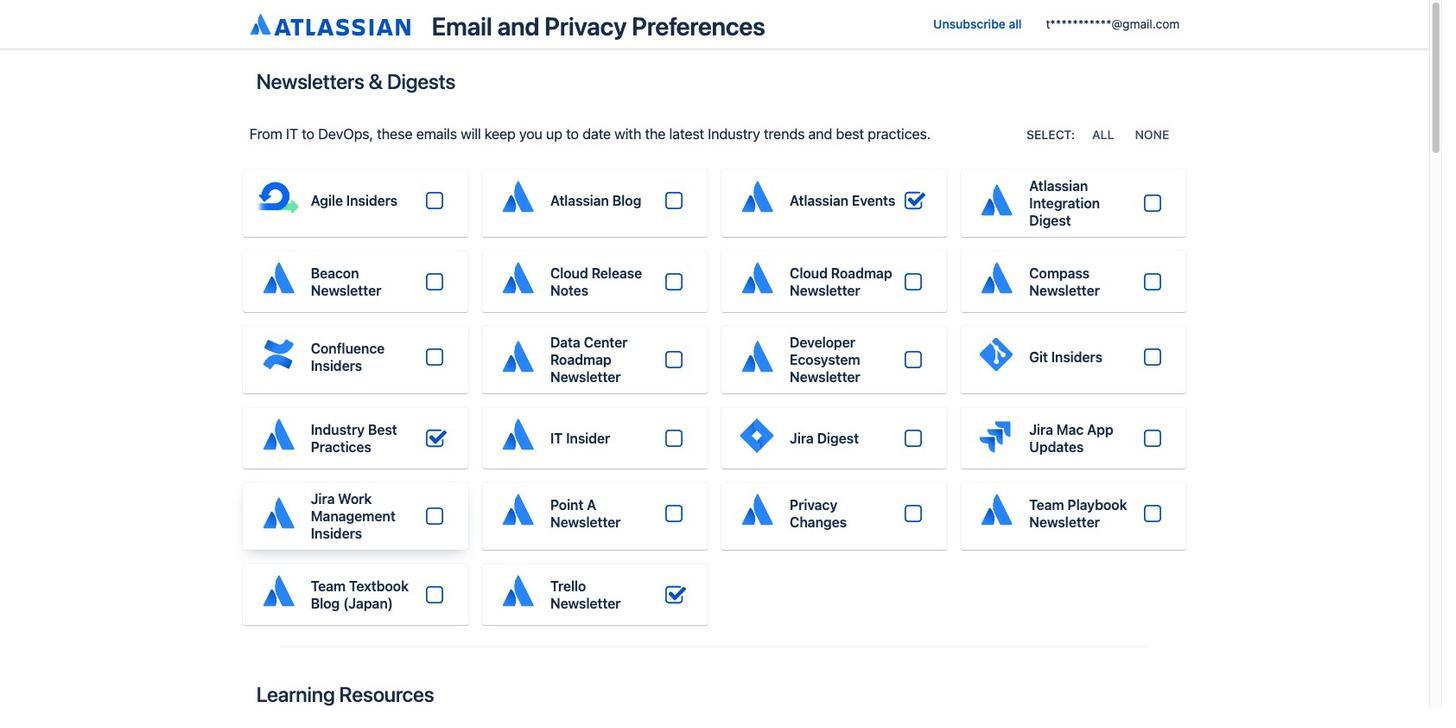 Task type: describe. For each thing, give the bounding box(es) containing it.
beacon newsletter
[[311, 265, 382, 298]]

playbook
[[1068, 497, 1128, 512]]

1 to from the left
[[302, 125, 315, 143]]

insider
[[566, 430, 611, 446]]

confluence image
[[257, 334, 299, 375]]

confluence image
[[257, 334, 299, 375]]

newsletter down the "a"
[[551, 514, 621, 530]]

all
[[1093, 127, 1115, 142]]

emails
[[416, 125, 457, 143]]

email and privacy preferences
[[432, 11, 766, 41]]

developer ecosystem newsletter
[[790, 335, 861, 385]]

date
[[583, 125, 611, 143]]

changes
[[790, 514, 847, 530]]

jira software image
[[737, 415, 778, 456]]

practices.
[[868, 125, 931, 143]]

data
[[551, 335, 581, 350]]

these
[[377, 125, 413, 143]]

from it to devops, these emails will keep you up to date with the latest industry trends and best practices.
[[250, 125, 931, 143]]

industry best practices
[[311, 421, 397, 454]]

atlassian for atlassian events
[[790, 192, 849, 208]]

learning
[[256, 682, 335, 706]]

newsletter down beacon on the top left of the page
[[311, 282, 382, 298]]

cloud for cloud roadmap newsletter
[[790, 265, 828, 281]]

all
[[1009, 16, 1022, 31]]

select:
[[1027, 127, 1076, 142]]

events
[[852, 192, 896, 208]]

atlassian for atlassian integration digest
[[1030, 178, 1089, 194]]

cloud roadmap newsletter
[[790, 265, 893, 298]]

best
[[368, 421, 397, 437]]

a
[[587, 497, 597, 512]]

privacy inside 'privacy changes'
[[790, 497, 838, 512]]

newsletter down 'compass'
[[1030, 282, 1100, 298]]

insiders inside jira work management insiders
[[311, 526, 362, 541]]

agile insiders
[[311, 192, 398, 208]]

0 horizontal spatial digest
[[817, 430, 859, 446]]

management
[[311, 508, 396, 524]]

work
[[338, 491, 372, 507]]

jira mac app updates
[[1030, 421, 1114, 454]]

atlassian events
[[790, 192, 896, 208]]

beacon
[[311, 265, 359, 281]]

none
[[1136, 127, 1170, 142]]

practices
[[311, 439, 372, 454]]

insiders for agile insiders
[[346, 192, 398, 208]]

compass newsletter
[[1030, 265, 1100, 298]]

atlassian for atlassian blog
[[551, 192, 609, 208]]

agile image
[[257, 177, 299, 219]]

compass
[[1030, 265, 1090, 281]]

newsletter down ecosystem
[[790, 369, 861, 385]]

jira image
[[976, 415, 1018, 456]]

best
[[836, 125, 865, 143]]

jira for jira digest
[[790, 430, 814, 446]]

0 horizontal spatial it
[[286, 125, 298, 143]]

newsletter inside cloud roadmap newsletter
[[790, 282, 861, 298]]

you
[[520, 125, 543, 143]]

atlassian integration digest
[[1030, 178, 1101, 228]]

unsubscribe all button
[[923, 10, 1033, 38]]

digest inside atlassian integration digest
[[1030, 213, 1072, 228]]

it insider
[[551, 430, 611, 446]]

none button
[[1125, 121, 1180, 149]]

release
[[592, 265, 642, 281]]

jira for jira mac app updates
[[1030, 421, 1054, 437]]

t***********@gmail.com
[[1047, 16, 1180, 31]]

blog inside the team textbook blog (japan)
[[311, 595, 340, 611]]



Task type: locate. For each thing, give the bounding box(es) containing it.
2 horizontal spatial jira
[[1030, 421, 1054, 437]]

insiders for confluence insiders
[[311, 357, 362, 373]]

updates
[[1030, 439, 1084, 454]]

1 vertical spatial team
[[311, 578, 346, 594]]

latest
[[670, 125, 705, 143]]

the
[[645, 125, 666, 143]]

blog
[[613, 192, 642, 208], [311, 595, 340, 611]]

integration
[[1030, 195, 1101, 211]]

1 horizontal spatial industry
[[708, 125, 761, 143]]

atlassian image
[[497, 177, 538, 219], [497, 177, 538, 219], [737, 177, 778, 219], [976, 180, 1018, 222], [257, 258, 299, 300], [497, 258, 538, 300], [497, 258, 538, 300], [497, 337, 538, 378], [737, 337, 778, 378], [257, 415, 299, 456], [497, 415, 538, 456], [497, 415, 538, 456], [497, 490, 538, 532], [737, 490, 778, 532], [257, 493, 299, 535], [257, 493, 299, 535], [257, 571, 299, 613], [497, 571, 538, 613]]

trello
[[551, 578, 586, 594]]

digest down the integration
[[1030, 213, 1072, 228]]

newsletter
[[311, 282, 382, 298], [790, 282, 861, 298], [1030, 282, 1100, 298], [551, 369, 621, 385], [790, 369, 861, 385], [551, 514, 621, 530], [1030, 514, 1100, 530], [551, 595, 621, 611]]

jira right jira software icon at the bottom
[[790, 430, 814, 446]]

1 horizontal spatial it
[[551, 430, 563, 446]]

team textbook blog (japan)
[[311, 578, 409, 611]]

0 horizontal spatial blog
[[311, 595, 340, 611]]

mac
[[1057, 421, 1084, 437]]

insiders right 'git'
[[1052, 349, 1103, 364]]

jira inside jira mac app updates
[[1030, 421, 1054, 437]]

atlassian icon image
[[246, 11, 274, 39], [246, 11, 274, 39]]

0 horizontal spatial team
[[311, 578, 346, 594]]

cloud up the developer
[[790, 265, 828, 281]]

team for newsletter
[[1030, 497, 1065, 512]]

team for blog
[[311, 578, 346, 594]]

point
[[551, 497, 584, 512]]

0 horizontal spatial to
[[302, 125, 315, 143]]

insiders for git insiders
[[1052, 349, 1103, 364]]

confluence
[[311, 340, 385, 356]]

0 horizontal spatial privacy
[[545, 11, 627, 41]]

developer
[[790, 335, 856, 350]]

jira work management insiders
[[311, 491, 396, 541]]

digest up 'privacy changes'
[[817, 430, 859, 446]]

up
[[546, 125, 563, 143]]

1 vertical spatial blog
[[311, 595, 340, 611]]

data center roadmap newsletter
[[551, 335, 628, 385]]

and
[[498, 11, 540, 41], [809, 125, 833, 143]]

0 horizontal spatial jira
[[311, 491, 335, 507]]

jira for jira work management insiders
[[311, 491, 335, 507]]

will
[[461, 125, 481, 143]]

team
[[1030, 497, 1065, 512], [311, 578, 346, 594]]

notes
[[551, 282, 589, 298]]

cloud inside cloud roadmap newsletter
[[790, 265, 828, 281]]

atlassian
[[1030, 178, 1089, 194], [551, 192, 609, 208], [790, 192, 849, 208]]

atlassian blog
[[551, 192, 642, 208]]

1 vertical spatial industry
[[311, 421, 365, 437]]

keep
[[485, 125, 516, 143]]

textbook
[[349, 578, 409, 594]]

cloud
[[551, 265, 588, 281], [790, 265, 828, 281]]

newsletter down playbook
[[1030, 514, 1100, 530]]

1 vertical spatial it
[[551, 430, 563, 446]]

email
[[432, 11, 492, 41]]

blog down with on the top left
[[613, 192, 642, 208]]

ecosystem
[[790, 352, 861, 367]]

cloud for cloud release notes
[[551, 265, 588, 281]]

with
[[615, 125, 642, 143]]

resources
[[339, 682, 434, 706]]

0 horizontal spatial industry
[[311, 421, 365, 437]]

1 horizontal spatial atlassian
[[790, 192, 849, 208]]

git insiders
[[1030, 349, 1103, 364]]

newsletters
[[256, 69, 364, 93]]

blog left (japan)
[[311, 595, 340, 611]]

roadmap inside data center roadmap newsletter
[[551, 352, 612, 367]]

atlassian up the integration
[[1030, 178, 1089, 194]]

team playbook newsletter
[[1030, 497, 1128, 530]]

0 vertical spatial blog
[[613, 192, 642, 208]]

to left devops,
[[302, 125, 315, 143]]

1 horizontal spatial jira
[[790, 430, 814, 446]]

jira image
[[976, 415, 1018, 456]]

and left best
[[809, 125, 833, 143]]

1 cloud from the left
[[551, 265, 588, 281]]

atlassian logo image
[[274, 11, 410, 39], [274, 11, 410, 39]]

trello newsletter
[[551, 578, 621, 611]]

1 vertical spatial roadmap
[[551, 352, 612, 367]]

0 vertical spatial digest
[[1030, 213, 1072, 228]]

1 vertical spatial digest
[[817, 430, 859, 446]]

preferences
[[632, 11, 766, 41]]

it right from
[[286, 125, 298, 143]]

privacy changes
[[790, 497, 847, 530]]

to right up
[[566, 125, 579, 143]]

insiders inside confluence insiders
[[311, 357, 362, 373]]

&
[[369, 69, 383, 93]]

0 horizontal spatial roadmap
[[551, 352, 612, 367]]

newsletter down center
[[551, 369, 621, 385]]

insiders
[[346, 192, 398, 208], [1052, 349, 1103, 364], [311, 357, 362, 373], [311, 526, 362, 541]]

1 horizontal spatial roadmap
[[831, 265, 893, 281]]

privacy
[[545, 11, 627, 41], [790, 497, 838, 512]]

0 horizontal spatial and
[[498, 11, 540, 41]]

roadmap
[[831, 265, 893, 281], [551, 352, 612, 367]]

agile
[[311, 192, 343, 208]]

team up (japan)
[[311, 578, 346, 594]]

0 vertical spatial team
[[1030, 497, 1065, 512]]

jira software image
[[737, 415, 778, 456]]

point a newsletter
[[551, 497, 621, 530]]

newsletters & digests
[[256, 69, 456, 93]]

digests
[[387, 69, 456, 93]]

cloud inside cloud release notes
[[551, 265, 588, 281]]

center
[[584, 335, 628, 350]]

0 vertical spatial and
[[498, 11, 540, 41]]

roadmap down events
[[831, 265, 893, 281]]

industry right latest
[[708, 125, 761, 143]]

1 horizontal spatial privacy
[[790, 497, 838, 512]]

insiders right agile
[[346, 192, 398, 208]]

jira up updates
[[1030, 421, 1054, 437]]

insiders down management at left
[[311, 526, 362, 541]]

0 vertical spatial roadmap
[[831, 265, 893, 281]]

all button
[[1083, 121, 1125, 149]]

digest
[[1030, 213, 1072, 228], [817, 430, 859, 446]]

confluence insiders
[[311, 340, 385, 373]]

1 horizontal spatial and
[[809, 125, 833, 143]]

it left insider
[[551, 430, 563, 446]]

team inside team playbook newsletter
[[1030, 497, 1065, 512]]

unsubscribe all
[[934, 16, 1022, 31]]

team left playbook
[[1030, 497, 1065, 512]]

0 vertical spatial it
[[286, 125, 298, 143]]

0 horizontal spatial atlassian
[[551, 192, 609, 208]]

0 horizontal spatial cloud
[[551, 265, 588, 281]]

and right email
[[498, 11, 540, 41]]

jira inside jira work management insiders
[[311, 491, 335, 507]]

trends
[[764, 125, 805, 143]]

jira digest
[[790, 430, 859, 446]]

cloud up "notes"
[[551, 265, 588, 281]]

0 vertical spatial industry
[[708, 125, 761, 143]]

2 cloud from the left
[[790, 265, 828, 281]]

1 horizontal spatial to
[[566, 125, 579, 143]]

roadmap inside cloud roadmap newsletter
[[831, 265, 893, 281]]

1 vertical spatial privacy
[[790, 497, 838, 512]]

industry up practices
[[311, 421, 365, 437]]

insiders down confluence
[[311, 357, 362, 373]]

jira
[[1030, 421, 1054, 437], [790, 430, 814, 446], [311, 491, 335, 507]]

newsletter inside data center roadmap newsletter
[[551, 369, 621, 385]]

unsubscribe
[[934, 16, 1006, 31]]

1 horizontal spatial cloud
[[790, 265, 828, 281]]

learning resources
[[256, 682, 434, 706]]

1 vertical spatial and
[[809, 125, 833, 143]]

from
[[250, 125, 282, 143]]

newsletter inside team playbook newsletter
[[1030, 514, 1100, 530]]

2 to from the left
[[566, 125, 579, 143]]

to
[[302, 125, 315, 143], [566, 125, 579, 143]]

industry inside industry best practices
[[311, 421, 365, 437]]

(japan)
[[343, 595, 393, 611]]

newsletter down trello
[[551, 595, 621, 611]]

jira left work
[[311, 491, 335, 507]]

newsletter up the developer
[[790, 282, 861, 298]]

atlassian image
[[737, 177, 778, 219], [976, 180, 1018, 222], [257, 258, 299, 300], [737, 258, 778, 300], [737, 258, 778, 300], [976, 258, 1018, 300], [976, 258, 1018, 300], [497, 337, 538, 378], [737, 337, 778, 378], [257, 415, 299, 456], [497, 490, 538, 532], [737, 490, 778, 532], [976, 490, 1018, 532], [976, 490, 1018, 532], [257, 571, 299, 613], [497, 571, 538, 613]]

industry
[[708, 125, 761, 143], [311, 421, 365, 437]]

team inside the team textbook blog (japan)
[[311, 578, 346, 594]]

1 horizontal spatial digest
[[1030, 213, 1072, 228]]

2 horizontal spatial atlassian
[[1030, 178, 1089, 194]]

cloud release notes
[[551, 265, 642, 298]]

1 horizontal spatial team
[[1030, 497, 1065, 512]]

atlassian left events
[[790, 192, 849, 208]]

git
[[1030, 349, 1048, 364]]

atlassian inside atlassian integration digest
[[1030, 178, 1089, 194]]

atlassian down from it to devops, these emails will keep you up to date with the latest industry trends and best practices. on the top
[[551, 192, 609, 208]]

0 vertical spatial privacy
[[545, 11, 627, 41]]

it
[[286, 125, 298, 143], [551, 430, 563, 446]]

roadmap down the data on the left of the page
[[551, 352, 612, 367]]

devops,
[[318, 125, 373, 143]]

app
[[1088, 421, 1114, 437]]

1 horizontal spatial blog
[[613, 192, 642, 208]]



Task type: vqa. For each thing, say whether or not it's contained in the screenshot.
the Trello Newsletter in the bottom left of the page
yes



